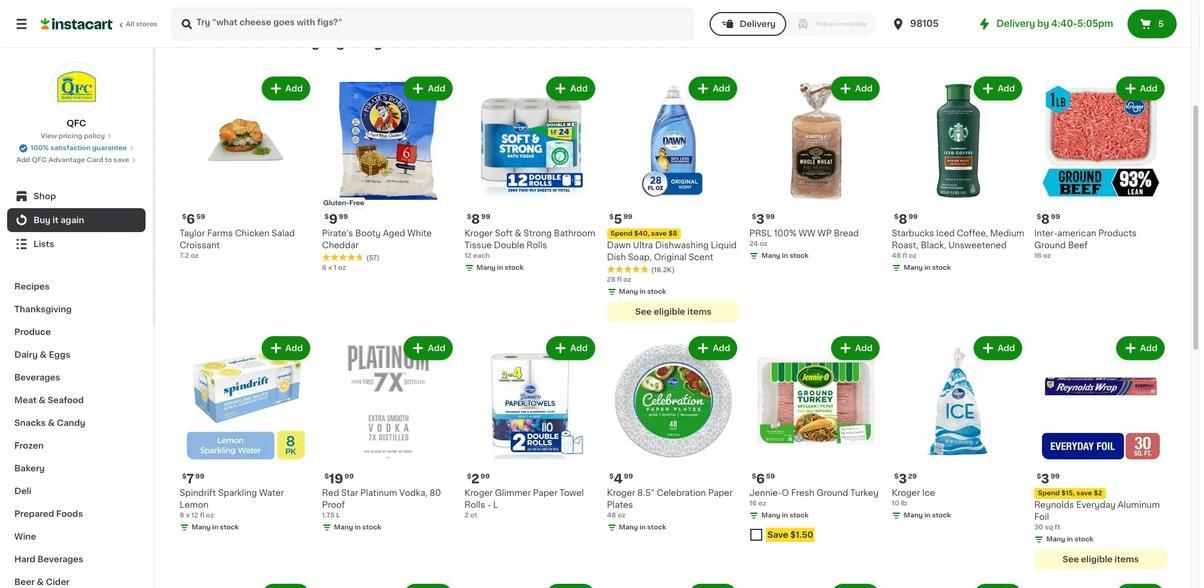 Task type: locate. For each thing, give the bounding box(es) containing it.
fl down roast,
[[903, 253, 907, 260]]

free
[[349, 200, 364, 207]]

$ for pirate's booty aged white cheddar
[[325, 214, 329, 221]]

99 up spend $15, save $2
[[1051, 474, 1060, 480]]

dawn ultra dishwashing liquid dish soap, original scent
[[607, 242, 737, 262]]

paper right celebration at the right bottom
[[708, 489, 733, 498]]

$ inside $ 4 99
[[609, 474, 614, 480]]

$ 8 99 up the starbucks
[[894, 213, 918, 226]]

None search field
[[171, 7, 694, 41]]

99 up '-'
[[481, 474, 490, 480]]

1 horizontal spatial see eligible items
[[1063, 556, 1139, 564]]

prepared foods
[[14, 510, 83, 519]]

stock for starbucks iced coffee, medium roast, black, unsweetened
[[932, 265, 951, 271]]

many in stock down black,
[[904, 265, 951, 271]]

items down scent
[[687, 308, 712, 316]]

1 horizontal spatial qfc
[[67, 119, 86, 128]]

99 inside $ 7 99
[[195, 474, 204, 480]]

many for kroger ice
[[904, 513, 923, 519]]

0 horizontal spatial l
[[336, 513, 340, 519]]

cheddar
[[322, 242, 359, 250]]

$ inside the $ 19 99
[[325, 474, 329, 480]]

99 up the starbucks
[[909, 214, 918, 221]]

add qfc advantage card to save
[[16, 157, 129, 164]]

0 vertical spatial 12
[[465, 253, 472, 260]]

oz inside inter-american products ground beef 16 oz
[[1043, 253, 1051, 260]]

3 up prsl
[[756, 213, 765, 226]]

0 vertical spatial fl
[[903, 253, 907, 260]]

0 horizontal spatial 6
[[186, 213, 195, 226]]

fl right the 28
[[617, 277, 622, 283]]

$ inside $ 3 29
[[894, 474, 899, 480]]

& right meat
[[39, 396, 46, 405]]

many down prsl
[[761, 253, 780, 260]]

0 vertical spatial see
[[635, 308, 652, 316]]

0 horizontal spatial see
[[635, 308, 652, 316]]

1 horizontal spatial ground
[[1034, 242, 1066, 250]]

1 vertical spatial l
[[336, 513, 340, 519]]

frozen link
[[7, 435, 146, 458]]

add
[[285, 85, 303, 93], [428, 85, 445, 93], [570, 85, 588, 93], [713, 85, 730, 93], [855, 85, 873, 93], [998, 85, 1015, 93], [1140, 85, 1158, 93], [16, 157, 30, 164], [285, 345, 303, 353], [428, 345, 445, 353], [570, 345, 588, 353], [713, 345, 730, 353], [855, 345, 873, 353], [998, 345, 1015, 353], [1140, 345, 1158, 353]]

1 vertical spatial see
[[1063, 556, 1079, 564]]

0 vertical spatial 59
[[196, 214, 205, 221]]

0 horizontal spatial paper
[[533, 489, 558, 498]]

jennie-o fresh ground turkey 16 oz
[[749, 489, 879, 507]]

0 horizontal spatial ground
[[817, 489, 848, 498]]

stock down 'spindrift sparkling water lemon 8 x 12 fl oz'
[[220, 525, 239, 531]]

99 for kroger glimmer paper towel rolls - l
[[481, 474, 490, 480]]

see eligible items button for 3
[[1034, 550, 1167, 570]]

0 horizontal spatial items
[[687, 308, 712, 316]]

spend up the dawn
[[611, 231, 633, 237]]

kroger inside kroger ice 10 lb
[[892, 489, 920, 498]]

kroger for 3
[[892, 489, 920, 498]]

stock for reynolds everyday aluminum foil
[[1075, 537, 1094, 543]]

6 left 1
[[322, 265, 327, 271]]

many for prsl 100% ww wp bread
[[761, 253, 780, 260]]

1 horizontal spatial items
[[1115, 556, 1139, 564]]

jennie-
[[749, 489, 782, 498]]

& left 'candy'
[[48, 419, 55, 428]]

1 vertical spatial rolls
[[465, 501, 485, 510]]

$
[[182, 214, 186, 221], [325, 214, 329, 221], [467, 214, 471, 221], [609, 214, 614, 221], [752, 214, 756, 221], [894, 214, 899, 221], [1037, 214, 1041, 221], [182, 474, 186, 480], [325, 474, 329, 480], [467, 474, 471, 480], [609, 474, 614, 480], [752, 474, 756, 480], [894, 474, 899, 480], [1037, 474, 1041, 480]]

99 inside the $ 19 99
[[345, 474, 354, 480]]

oz down inter-
[[1043, 253, 1051, 260]]

oz down jennie-
[[758, 501, 766, 507]]

in up save $1.50
[[782, 513, 788, 519]]

many up save
[[761, 513, 780, 519]]

0 vertical spatial $ 6 59
[[182, 213, 205, 226]]

$ 3 99 up spend $15, save $2
[[1037, 473, 1060, 486]]

1 horizontal spatial x
[[328, 265, 332, 271]]

1 horizontal spatial save
[[651, 231, 667, 237]]

12 down lemon
[[191, 513, 198, 519]]

3 $ 8 99 from the left
[[1037, 213, 1060, 226]]

0 horizontal spatial 5
[[614, 213, 622, 226]]

delivery
[[997, 19, 1035, 28], [740, 20, 776, 28]]

$ for prsl 100% ww wp bread
[[752, 214, 756, 221]]

rolls inside kroger soft & strong bathroom tissue double rolls 12 each
[[527, 242, 547, 250]]

1 horizontal spatial $ 8 99
[[894, 213, 918, 226]]

1 vertical spatial see eligible items button
[[1034, 550, 1167, 570]]

0 horizontal spatial spend
[[611, 231, 633, 237]]

99 inside $ 2 99
[[481, 474, 490, 480]]

$1.50
[[790, 531, 813, 540]]

$ inside $ 2 99
[[467, 474, 471, 480]]

many for red star platinum vodka, 80 proof
[[334, 525, 353, 531]]

kroger inside kroger glimmer paper towel rolls - l 2 ct
[[465, 489, 493, 498]]

thanksgiving
[[14, 305, 72, 314]]

$ 3 99
[[752, 213, 775, 226], [1037, 473, 1060, 486]]

0 vertical spatial see eligible items button
[[607, 302, 740, 322]]

save for 5
[[651, 231, 667, 237]]

$ up the tissue
[[467, 214, 471, 221]]

0 vertical spatial ground
[[1034, 242, 1066, 250]]

1 horizontal spatial $ 6 59
[[752, 473, 775, 486]]

2 horizontal spatial fl
[[903, 253, 907, 260]]

oz down plates
[[618, 513, 626, 519]]

16 down jennie-
[[749, 501, 757, 507]]

0 horizontal spatial save
[[114, 157, 129, 164]]

many in stock for reynolds everyday aluminum foil
[[1046, 537, 1094, 543]]

16 down inter-
[[1034, 253, 1042, 260]]

kroger inside kroger soft & strong bathroom tissue double rolls 12 each
[[465, 230, 493, 238]]

dairy
[[14, 351, 38, 359]]

stock down the reynolds everyday aluminum foil 30 sq ft
[[1075, 537, 1094, 543]]

2 horizontal spatial $ 8 99
[[1037, 213, 1060, 226]]

28
[[607, 277, 616, 283]]

0 vertical spatial rolls
[[527, 242, 547, 250]]

foods
[[56, 510, 83, 519]]

6 up jennie-
[[756, 473, 765, 486]]

see down the reynolds everyday aluminum foil 30 sq ft
[[1063, 556, 1079, 564]]

2 paper from the left
[[708, 489, 733, 498]]

1 horizontal spatial 6
[[322, 265, 327, 271]]

1 horizontal spatial 12
[[465, 253, 472, 260]]

proof
[[322, 501, 345, 510]]

oz
[[760, 241, 768, 248], [191, 253, 199, 259], [909, 253, 917, 260], [1043, 253, 1051, 260], [338, 265, 346, 271], [623, 277, 631, 283], [758, 501, 766, 507], [206, 513, 214, 519], [618, 513, 626, 519]]

1 $ 8 99 from the left
[[467, 213, 490, 226]]

add button for kroger 8.5" celebration paper plates
[[690, 338, 736, 360]]

many down 28 fl oz
[[619, 289, 638, 295]]

seafood
[[48, 396, 84, 405]]

0 vertical spatial 16
[[1034, 253, 1042, 260]]

0 vertical spatial see eligible items
[[635, 308, 712, 316]]

see
[[635, 308, 652, 316], [1063, 556, 1079, 564]]

1 horizontal spatial 3
[[899, 473, 907, 486]]

$ for kroger ice
[[894, 474, 899, 480]]

many in stock down prsl 100% ww wp bread 24 oz
[[761, 253, 809, 260]]

ground for beef
[[1034, 242, 1066, 250]]

$ up the starbucks
[[894, 214, 899, 221]]

save
[[767, 531, 788, 540]]

0 vertical spatial l
[[493, 501, 498, 510]]

$ 3 99 for spend $15, save $2
[[1037, 473, 1060, 486]]

in down double
[[497, 265, 503, 271]]

oz right 24
[[760, 241, 768, 248]]

$ for inter-american products ground beef
[[1037, 214, 1041, 221]]

dishwashing
[[655, 242, 709, 250]]

3 left 29
[[899, 473, 907, 486]]

beef
[[1068, 242, 1088, 250]]

1 horizontal spatial 48
[[892, 253, 901, 260]]

$ 6 59 for jennie-o fresh ground turkey
[[752, 473, 775, 486]]

add for kroger 8.5" celebration paper plates
[[713, 345, 730, 353]]

99 for spend $15, save $2
[[1051, 474, 1060, 480]]

prsl 100% ww wp bread 24 oz
[[749, 230, 859, 248]]

0 horizontal spatial 48
[[607, 513, 616, 519]]

1 vertical spatial ground
[[817, 489, 848, 498]]

taylor farms chicken salad croissant 7.2 oz
[[180, 230, 295, 259]]

1 horizontal spatial rolls
[[527, 242, 547, 250]]

sparkling
[[218, 489, 257, 498]]

1 vertical spatial 16
[[749, 501, 757, 507]]

ice
[[922, 489, 935, 498]]

$ inside $ 7 99
[[182, 474, 186, 480]]

1 horizontal spatial eligible
[[1081, 556, 1113, 564]]

see eligible items button down the reynolds everyday aluminum foil 30 sq ft
[[1034, 550, 1167, 570]]

★★★★★
[[322, 253, 364, 262], [322, 253, 364, 262], [607, 265, 649, 274], [607, 265, 649, 274]]

$2
[[1094, 491, 1102, 497]]

see eligible items for 5
[[635, 308, 712, 316]]

48 inside kroger 8.5" celebration paper plates 48 oz
[[607, 513, 616, 519]]

ultra
[[633, 242, 653, 250]]

& right soft
[[515, 230, 522, 238]]

1 horizontal spatial l
[[493, 501, 498, 510]]

paper inside kroger 8.5" celebration paper plates 48 oz
[[708, 489, 733, 498]]

many down plates
[[619, 525, 638, 531]]

1 horizontal spatial 59
[[766, 474, 775, 480]]

1 horizontal spatial paper
[[708, 489, 733, 498]]

2 inside kroger glimmer paper towel rolls - l 2 ct
[[465, 513, 469, 519]]

1 vertical spatial 100%
[[774, 230, 797, 238]]

l right '-'
[[493, 501, 498, 510]]

1 vertical spatial qfc
[[32, 157, 47, 164]]

0 horizontal spatial fl
[[200, 513, 204, 519]]

save inside product group
[[651, 231, 667, 237]]

$ 7 99
[[182, 473, 204, 486]]

0 horizontal spatial 100%
[[31, 145, 49, 152]]

add for kroger glimmer paper towel rolls - l
[[570, 345, 588, 353]]

12 left each
[[465, 253, 472, 260]]

0 vertical spatial items
[[687, 308, 712, 316]]

1 vertical spatial $ 3 99
[[1037, 473, 1060, 486]]

1 vertical spatial eligible
[[1081, 556, 1113, 564]]

1 horizontal spatial 5
[[1158, 20, 1164, 28]]

0 horizontal spatial 16
[[749, 501, 757, 507]]

many in stock down ice
[[904, 513, 951, 519]]

& for eggs
[[40, 351, 47, 359]]

2 vertical spatial fl
[[200, 513, 204, 519]]

$ 6 59 up taylor on the top left of the page
[[182, 213, 205, 226]]

(18.2k)
[[651, 267, 675, 274]]

$ up jennie-
[[752, 474, 756, 480]]

99 up prsl
[[766, 214, 775, 221]]

99 right 7 at left bottom
[[195, 474, 204, 480]]

0 vertical spatial qfc
[[67, 119, 86, 128]]

l inside kroger glimmer paper towel rolls - l 2 ct
[[493, 501, 498, 510]]

bathroom
[[554, 230, 595, 238]]

8 inside 'spindrift sparkling water lemon 8 x 12 fl oz'
[[180, 513, 184, 519]]

save left $8
[[651, 231, 667, 237]]

many in stock for spindrift sparkling water lemon
[[192, 525, 239, 531]]

0 vertical spatial x
[[328, 265, 332, 271]]

1 paper from the left
[[533, 489, 558, 498]]

star
[[341, 489, 358, 498]]

0 vertical spatial spend
[[611, 231, 633, 237]]

0 horizontal spatial $ 6 59
[[182, 213, 205, 226]]

in down 8.5"
[[640, 525, 646, 531]]

$ inside $ 9 99
[[325, 214, 329, 221]]

1 horizontal spatial 100%
[[774, 230, 797, 238]]

stock down ice
[[932, 513, 951, 519]]

tissue
[[465, 242, 492, 250]]

& for candy
[[48, 419, 55, 428]]

many in stock down ft
[[1046, 537, 1094, 543]]

$ inside $ 5 99
[[609, 214, 614, 221]]

stock down black,
[[932, 265, 951, 271]]

1 horizontal spatial see eligible items button
[[1034, 550, 1167, 570]]

100% left ww
[[774, 230, 797, 238]]

1 vertical spatial $ 6 59
[[752, 473, 775, 486]]

$ for spindrift sparkling water lemon
[[182, 474, 186, 480]]

oz inside prsl 100% ww wp bread 24 oz
[[760, 241, 768, 248]]

100% inside button
[[31, 145, 49, 152]]

croissant
[[180, 242, 220, 250]]

8 for starbucks iced coffee, medium roast, black, unsweetened
[[899, 213, 907, 226]]

1 horizontal spatial 2
[[471, 473, 479, 486]]

customers
[[220, 37, 292, 49]]

0 horizontal spatial 59
[[196, 214, 205, 221]]

many in stock down 'spindrift sparkling water lemon 8 x 12 fl oz'
[[192, 525, 239, 531]]

0 horizontal spatial qfc
[[32, 157, 47, 164]]

&
[[515, 230, 522, 238], [40, 351, 47, 359], [39, 396, 46, 405], [48, 419, 55, 428], [37, 579, 44, 587]]

100% satisfaction guarantee
[[31, 145, 127, 152]]

in for prsl 100% ww wp bread
[[782, 253, 788, 260]]

in for kroger 8.5" celebration paper plates
[[640, 525, 646, 531]]

1 horizontal spatial see
[[1063, 556, 1079, 564]]

1 vertical spatial see eligible items
[[1063, 556, 1139, 564]]

ground inside jennie-o fresh ground turkey 16 oz
[[817, 489, 848, 498]]

add for prsl 100% ww wp bread
[[855, 85, 873, 93]]

stock down (18.2k)
[[647, 289, 666, 295]]

0 horizontal spatial 12
[[191, 513, 198, 519]]

kroger inside kroger 8.5" celebration paper plates 48 oz
[[607, 489, 635, 498]]

ground down inter-
[[1034, 242, 1066, 250]]

8
[[471, 213, 480, 226], [899, 213, 907, 226], [1041, 213, 1050, 226], [180, 513, 184, 519]]

99 inside $ 4 99
[[624, 474, 633, 480]]

99 for kroger 8.5" celebration paper plates
[[624, 474, 633, 480]]

99 up inter-
[[1051, 214, 1060, 221]]

product group
[[180, 75, 313, 261], [322, 75, 455, 273], [465, 75, 597, 276], [607, 75, 740, 322], [749, 75, 882, 264], [892, 75, 1025, 276], [1034, 75, 1167, 261], [180, 334, 313, 536], [322, 334, 455, 536], [465, 334, 597, 521], [607, 334, 740, 536], [749, 334, 882, 547], [892, 334, 1025, 524], [1034, 334, 1167, 570], [180, 582, 313, 589], [322, 582, 455, 589], [465, 582, 597, 589], [607, 582, 740, 589], [749, 582, 882, 589], [892, 582, 1025, 589], [1034, 582, 1167, 589]]

medium
[[990, 230, 1025, 238]]

in down red star platinum vodka, 80 proof 1.75 l
[[355, 525, 361, 531]]

1 vertical spatial 2
[[465, 513, 469, 519]]

$ 6 59 up jennie-
[[752, 473, 775, 486]]

oz down roast,
[[909, 253, 917, 260]]

beer & cider link
[[7, 571, 146, 589]]

$ for kroger 8.5" celebration paper plates
[[609, 474, 614, 480]]

see eligible items down (18.2k)
[[635, 308, 712, 316]]

$ 8 99 for kroger
[[467, 213, 490, 226]]

8 down lemon
[[180, 513, 184, 519]]

pricing
[[59, 133, 82, 140]]

red star platinum vodka, 80 proof 1.75 l
[[322, 489, 441, 519]]

view
[[41, 133, 57, 140]]

kroger up the tissue
[[465, 230, 493, 238]]

0 horizontal spatial x
[[186, 513, 190, 519]]

booty
[[355, 230, 381, 238]]

see eligible items button down (18.2k)
[[607, 302, 740, 322]]

0 horizontal spatial 3
[[756, 213, 765, 226]]

towel
[[560, 489, 584, 498]]

1 horizontal spatial spend
[[1038, 491, 1060, 497]]

in for red star platinum vodka, 80 proof
[[355, 525, 361, 531]]

48
[[892, 253, 901, 260], [607, 513, 616, 519]]

many in stock up save $1.50
[[761, 513, 809, 519]]

many in stock down plates
[[619, 525, 666, 531]]

roast,
[[892, 242, 919, 250]]

1 vertical spatial items
[[1115, 556, 1139, 564]]

12 inside kroger soft & strong bathroom tissue double rolls 12 each
[[465, 253, 472, 260]]

2 horizontal spatial 6
[[756, 473, 765, 486]]

coffee,
[[957, 230, 988, 238]]

see eligible items down the reynolds everyday aluminum foil 30 sq ft
[[1063, 556, 1139, 564]]

99 up spend $40, save $8
[[623, 214, 633, 221]]

$ up red
[[325, 474, 329, 480]]

0 horizontal spatial rolls
[[465, 501, 485, 510]]

in for kroger ice
[[924, 513, 931, 519]]

delivery inside button
[[740, 20, 776, 28]]

1
[[334, 265, 337, 271]]

qfc up view pricing policy link
[[67, 119, 86, 128]]

meat
[[14, 396, 37, 405]]

x
[[328, 265, 332, 271], [186, 513, 190, 519]]

0 horizontal spatial $ 8 99
[[467, 213, 490, 226]]

inter-
[[1034, 230, 1057, 238]]

8 up the starbucks
[[899, 213, 907, 226]]

stock up $1.50
[[790, 513, 809, 519]]

6
[[186, 213, 195, 226], [322, 265, 327, 271], [756, 473, 765, 486]]

2 left ct
[[465, 513, 469, 519]]

0 vertical spatial 48
[[892, 253, 901, 260]]

many in stock for red star platinum vodka, 80 proof
[[334, 525, 381, 531]]

1 vertical spatial save
[[651, 231, 667, 237]]

16 inside jennie-o fresh ground turkey 16 oz
[[749, 501, 757, 507]]

hard beverages link
[[7, 549, 146, 571]]

7.2
[[180, 253, 189, 259]]

prepared foods link
[[7, 503, 146, 526]]

many in stock down 1.75
[[334, 525, 381, 531]]

see inside product group
[[635, 308, 652, 316]]

shop link
[[7, 184, 146, 208]]

0 vertical spatial 100%
[[31, 145, 49, 152]]

ground right the fresh
[[817, 489, 848, 498]]

see for 5
[[635, 308, 652, 316]]

99
[[339, 214, 348, 221], [481, 214, 490, 221], [623, 214, 633, 221], [766, 214, 775, 221], [909, 214, 918, 221], [1051, 214, 1060, 221], [195, 474, 204, 480], [345, 474, 354, 480], [481, 474, 490, 480], [624, 474, 633, 480], [1051, 474, 1060, 480]]

1 vertical spatial 5
[[614, 213, 622, 226]]

8 up the tissue
[[471, 213, 480, 226]]

0 horizontal spatial delivery
[[740, 20, 776, 28]]

1 horizontal spatial fl
[[617, 277, 622, 283]]

x down lemon
[[186, 513, 190, 519]]

save right "to"
[[114, 157, 129, 164]]

each
[[473, 253, 490, 260]]

guarantee
[[92, 145, 127, 152]]

100% down view
[[31, 145, 49, 152]]

$ 8 99 for starbucks
[[894, 213, 918, 226]]

add for taylor farms chicken salad croissant
[[285, 85, 303, 93]]

1 horizontal spatial 16
[[1034, 253, 1042, 260]]

l
[[493, 501, 498, 510], [336, 513, 340, 519]]

in down the reynolds everyday aluminum foil 30 sq ft
[[1067, 537, 1073, 543]]

add button
[[263, 78, 309, 100], [405, 78, 451, 100], [548, 78, 594, 100], [690, 78, 736, 100], [833, 78, 879, 100], [975, 78, 1021, 100], [1117, 78, 1164, 100], [263, 338, 309, 360], [405, 338, 451, 360], [548, 338, 594, 360], [690, 338, 736, 360], [833, 338, 879, 360], [975, 338, 1021, 360], [1117, 338, 1164, 360]]

6 for jennie-o fresh ground turkey
[[756, 473, 765, 486]]

oz inside 'spindrift sparkling water lemon 8 x 12 fl oz'
[[206, 513, 214, 519]]

$ up plates
[[609, 474, 614, 480]]

ground inside inter-american products ground beef 16 oz
[[1034, 242, 1066, 250]]

1 vertical spatial x
[[186, 513, 190, 519]]

see eligible items inside product group
[[635, 308, 712, 316]]

items down the reynolds everyday aluminum foil 30 sq ft
[[1115, 556, 1139, 564]]

aged
[[383, 230, 405, 238]]

l right 1.75
[[336, 513, 340, 519]]

items
[[687, 308, 712, 316], [1115, 556, 1139, 564]]

eligible down the reynolds everyday aluminum foil 30 sq ft
[[1081, 556, 1113, 564]]

add for red star platinum vodka, 80 proof
[[428, 345, 445, 353]]

many for kroger soft & strong bathroom tissue double rolls
[[477, 265, 496, 271]]

$ up reynolds
[[1037, 474, 1041, 480]]

many for jennie-o fresh ground turkey
[[761, 513, 780, 519]]

16 inside inter-american products ground beef 16 oz
[[1034, 253, 1042, 260]]

2 vertical spatial save
[[1077, 491, 1092, 497]]

0 vertical spatial beverages
[[14, 374, 60, 382]]

in down black,
[[924, 265, 931, 271]]

fl down lemon
[[200, 513, 204, 519]]

beverages up cider
[[37, 556, 83, 564]]

& for cider
[[37, 579, 44, 587]]

$ up prsl
[[752, 214, 756, 221]]

save left $2
[[1077, 491, 1092, 497]]

48 down plates
[[607, 513, 616, 519]]

ct
[[470, 513, 477, 519]]

2 vertical spatial 6
[[756, 473, 765, 486]]

1 vertical spatial 59
[[766, 474, 775, 480]]

ft
[[1055, 525, 1060, 531]]

see for 3
[[1063, 556, 1079, 564]]

0 horizontal spatial $ 3 99
[[752, 213, 775, 226]]

stock for kroger 8.5" celebration paper plates
[[647, 525, 666, 531]]

99 inside $ 5 99
[[623, 214, 633, 221]]

many for spindrift sparkling water lemon
[[192, 525, 211, 531]]

many down 1.75
[[334, 525, 353, 531]]

kroger ice 10 lb
[[892, 489, 935, 507]]

0 vertical spatial 2
[[471, 473, 479, 486]]

59 for taylor farms chicken salad croissant
[[196, 214, 205, 221]]

fl
[[903, 253, 907, 260], [617, 277, 622, 283], [200, 513, 204, 519]]

99 for red star platinum vodka, 80 proof
[[345, 474, 354, 480]]

99 for starbucks iced coffee, medium roast, black, unsweetened
[[909, 214, 918, 221]]

add button for starbucks iced coffee, medium roast, black, unsweetened
[[975, 78, 1021, 100]]

snacks & candy
[[14, 419, 85, 428]]

many in stock for prsl 100% ww wp bread
[[761, 253, 809, 260]]

10
[[892, 501, 899, 507]]

kroger up plates
[[607, 489, 635, 498]]

buy
[[295, 37, 320, 49]]

5 inside product group
[[614, 213, 622, 226]]

stock down kroger 8.5" celebration paper plates 48 oz
[[647, 525, 666, 531]]

0 vertical spatial 5
[[1158, 20, 1164, 28]]

service type group
[[710, 12, 877, 36]]

many down lb
[[904, 513, 923, 519]]

$ up the dawn
[[609, 214, 614, 221]]

9
[[329, 213, 338, 226]]

in down 'spindrift sparkling water lemon 8 x 12 fl oz'
[[212, 525, 218, 531]]

see eligible items button for 5
[[607, 302, 740, 322]]

l inside red star platinum vodka, 80 proof 1.75 l
[[336, 513, 340, 519]]

0 horizontal spatial eligible
[[654, 308, 685, 316]]

paper left "towel"
[[533, 489, 558, 498]]

1 horizontal spatial delivery
[[997, 19, 1035, 28]]

$ 6 59 for taylor farms chicken salad croissant
[[182, 213, 205, 226]]

1 horizontal spatial $ 3 99
[[1037, 473, 1060, 486]]

many in stock down each
[[477, 265, 524, 271]]

pirate's booty aged white cheddar
[[322, 230, 432, 250]]

2 $ 8 99 from the left
[[894, 213, 918, 226]]

0 horizontal spatial see eligible items button
[[607, 302, 740, 322]]

7
[[186, 473, 194, 486]]

items inside product group
[[687, 308, 712, 316]]

aluminum
[[1118, 501, 1160, 510]]

3 for prsl
[[756, 213, 765, 226]]

add for starbucks iced coffee, medium roast, black, unsweetened
[[998, 85, 1015, 93]]

(57)
[[366, 255, 380, 262]]

99 inside $ 9 99
[[339, 214, 348, 221]]

0 vertical spatial 6
[[186, 213, 195, 226]]

3
[[756, 213, 765, 226], [899, 473, 907, 486], [1041, 473, 1050, 486]]



Task type: vqa. For each thing, say whether or not it's contained in the screenshot.
in corresponding to Spindrift Sparkling Water Lemon
yes



Task type: describe. For each thing, give the bounding box(es) containing it.
8 for kroger soft & strong bathroom tissue double rolls
[[471, 213, 480, 226]]

hard beverages
[[14, 556, 83, 564]]

snacks & candy link
[[7, 412, 146, 435]]

12 inside 'spindrift sparkling water lemon 8 x 12 fl oz'
[[191, 513, 198, 519]]

16 for jennie-
[[749, 501, 757, 507]]

spindrift sparkling water lemon 8 x 12 fl oz
[[180, 489, 284, 519]]

1 vertical spatial beverages
[[37, 556, 83, 564]]

many in stock for kroger soft & strong bathroom tissue double rolls
[[477, 265, 524, 271]]

4:40-
[[1051, 19, 1077, 28]]

48 inside starbucks iced coffee, medium roast, black, unsweetened 48 fl oz
[[892, 253, 901, 260]]

stock for red star platinum vodka, 80 proof
[[362, 525, 381, 531]]

many for kroger 8.5" celebration paper plates
[[619, 525, 638, 531]]

many in stock for starbucks iced coffee, medium roast, black, unsweetened
[[904, 265, 951, 271]]

save $1.50
[[767, 531, 813, 540]]

stores
[[136, 21, 157, 28]]

farms
[[207, 230, 233, 238]]

bakery
[[14, 465, 45, 473]]

qfc logo image
[[50, 62, 103, 115]]

fl inside 'spindrift sparkling water lemon 8 x 12 fl oz'
[[200, 513, 204, 519]]

delivery for delivery
[[740, 20, 776, 28]]

eligible for 3
[[1081, 556, 1113, 564]]

add for kroger soft & strong bathroom tissue double rolls
[[570, 85, 588, 93]]

fl inside starbucks iced coffee, medium roast, black, unsweetened 48 fl oz
[[903, 253, 907, 260]]

80
[[430, 489, 441, 498]]

oz inside taylor farms chicken salad croissant 7.2 oz
[[191, 253, 199, 259]]

paper inside kroger glimmer paper towel rolls - l 2 ct
[[533, 489, 558, 498]]

many in stock for kroger ice
[[904, 513, 951, 519]]

add for pirate's booty aged white cheddar
[[428, 85, 445, 93]]

8 for inter-american products ground beef
[[1041, 213, 1050, 226]]

$ for kroger soft & strong bathroom tissue double rolls
[[467, 214, 471, 221]]

in down soap,
[[640, 289, 646, 295]]

in for jennie-o fresh ground turkey
[[782, 513, 788, 519]]

99 for pirate's booty aged white cheddar
[[339, 214, 348, 221]]

& inside kroger soft & strong bathroom tissue double rolls 12 each
[[515, 230, 522, 238]]

lb
[[901, 501, 907, 507]]

spend for 5
[[611, 231, 633, 237]]

spend $40, save $8
[[611, 231, 677, 237]]

kroger for 8
[[465, 230, 493, 238]]

product group containing 9
[[322, 75, 455, 273]]

$ for taylor farms chicken salad croissant
[[182, 214, 186, 221]]

many in stock for kroger 8.5" celebration paper plates
[[619, 525, 666, 531]]

stock for spindrift sparkling water lemon
[[220, 525, 239, 531]]

eligible for 5
[[654, 308, 685, 316]]

$ for spend $40, save $8
[[609, 214, 614, 221]]

99 for spend $40, save $8
[[623, 214, 633, 221]]

many in stock down 28 fl oz
[[619, 289, 666, 295]]

by
[[1037, 19, 1049, 28]]

soft
[[495, 230, 513, 238]]

all stores link
[[41, 7, 158, 41]]

instacart logo image
[[41, 17, 113, 31]]

beer
[[14, 579, 35, 587]]

28 fl oz
[[607, 277, 631, 283]]

99 for prsl 100% ww wp bread
[[766, 214, 775, 221]]

3 for kroger
[[899, 473, 907, 486]]

add button for prsl 100% ww wp bread
[[833, 78, 879, 100]]

0 vertical spatial save
[[114, 157, 129, 164]]

2 horizontal spatial 3
[[1041, 473, 1050, 486]]

water
[[259, 489, 284, 498]]

kroger 8.5" celebration paper plates 48 oz
[[607, 489, 733, 519]]

product group containing 5
[[607, 75, 740, 322]]

original
[[654, 254, 687, 262]]

product group containing 7
[[180, 334, 313, 536]]

5 inside button
[[1158, 20, 1164, 28]]

$ for red star platinum vodka, 80 proof
[[325, 474, 329, 480]]

thanksgiving link
[[7, 298, 146, 321]]

oz right 1
[[338, 265, 346, 271]]

$ 3 99 for prsl 100% ww wp bread
[[752, 213, 775, 226]]

many in stock for jennie-o fresh ground turkey
[[761, 513, 809, 519]]

98105 button
[[891, 7, 963, 41]]

in for reynolds everyday aluminum foil
[[1067, 537, 1073, 543]]

delivery for delivery by 4:40-5:05pm
[[997, 19, 1035, 28]]

-
[[487, 501, 491, 510]]

stock for jennie-o fresh ground turkey
[[790, 513, 809, 519]]

Search field
[[172, 8, 693, 40]]

in for spindrift sparkling water lemon
[[212, 525, 218, 531]]

items
[[180, 37, 217, 49]]

16 for inter-
[[1034, 253, 1042, 260]]

shop
[[34, 192, 56, 201]]

oz inside kroger 8.5" celebration paper plates 48 oz
[[618, 513, 626, 519]]

wine link
[[7, 526, 146, 549]]

wp
[[818, 230, 832, 238]]

stock for prsl 100% ww wp bread
[[790, 253, 809, 260]]

6 for taylor farms chicken salad croissant
[[186, 213, 195, 226]]

sq
[[1045, 525, 1053, 531]]

& for seafood
[[39, 396, 46, 405]]

card
[[87, 157, 103, 164]]

in for starbucks iced coffee, medium roast, black, unsweetened
[[924, 265, 931, 271]]

to
[[105, 157, 112, 164]]

it
[[53, 216, 58, 225]]

meat & seafood
[[14, 396, 84, 405]]

reynolds everyday aluminum foil 30 sq ft
[[1034, 501, 1160, 531]]

$ for kroger glimmer paper towel rolls - l
[[467, 474, 471, 480]]

product group containing 4
[[607, 334, 740, 536]]

product group containing 19
[[322, 334, 455, 536]]

19
[[329, 473, 343, 486]]

starbucks iced coffee, medium roast, black, unsweetened 48 fl oz
[[892, 230, 1025, 260]]

save $1.50 button
[[749, 526, 882, 547]]

recipes
[[14, 283, 50, 291]]

platinum
[[360, 489, 397, 498]]

5 button
[[1128, 10, 1177, 38]]

6 inside product group
[[322, 265, 327, 271]]

reynolds
[[1034, 501, 1074, 510]]

product group containing 2
[[465, 334, 597, 521]]

buy it again
[[34, 216, 84, 225]]

eggs
[[49, 351, 70, 359]]

ww
[[799, 230, 816, 238]]

prepared
[[14, 510, 54, 519]]

candy
[[57, 419, 85, 428]]

add button for inter-american products ground beef
[[1117, 78, 1164, 100]]

soap,
[[628, 254, 652, 262]]

stock for kroger ice
[[932, 513, 951, 519]]

24
[[749, 241, 758, 248]]

oz inside jennie-o fresh ground turkey 16 oz
[[758, 501, 766, 507]]

advantage
[[49, 157, 85, 164]]

produce link
[[7, 321, 146, 344]]

many for starbucks iced coffee, medium roast, black, unsweetened
[[904, 265, 923, 271]]

wine
[[14, 533, 36, 541]]

gluten-free
[[323, 200, 364, 207]]

100% inside prsl 100% ww wp bread 24 oz
[[774, 230, 797, 238]]

add for spindrift sparkling water lemon
[[285, 345, 303, 353]]

pirate's
[[322, 230, 353, 238]]

$ 4 99
[[609, 473, 633, 486]]

$ 19 99
[[325, 473, 354, 486]]

spend for 3
[[1038, 491, 1060, 497]]

many for reynolds everyday aluminum foil
[[1046, 537, 1065, 543]]

add button for taylor farms chicken salad croissant
[[263, 78, 309, 100]]

add button for kroger ice
[[975, 338, 1021, 360]]

99 for kroger soft & strong bathroom tissue double rolls
[[481, 214, 490, 221]]

$8
[[669, 231, 677, 237]]

5:05pm
[[1077, 19, 1113, 28]]

scent
[[689, 254, 713, 262]]

o
[[782, 489, 789, 498]]

delivery by 4:40-5:05pm link
[[977, 17, 1113, 31]]

kroger for 4
[[607, 489, 635, 498]]

red
[[322, 489, 339, 498]]

1.75
[[322, 513, 335, 519]]

snacks
[[14, 419, 46, 428]]

oz inside starbucks iced coffee, medium roast, black, unsweetened 48 fl oz
[[909, 253, 917, 260]]

99 for inter-american products ground beef
[[1051, 214, 1060, 221]]

all
[[126, 21, 134, 28]]

spindrift
[[180, 489, 216, 498]]

see eligible items for 3
[[1063, 556, 1139, 564]]

kroger soft & strong bathroom tissue double rolls 12 each
[[465, 230, 595, 260]]

iced
[[936, 230, 955, 238]]

add button for kroger glimmer paper towel rolls - l
[[548, 338, 594, 360]]

prsl
[[749, 230, 772, 238]]

rolls inside kroger glimmer paper towel rolls - l 2 ct
[[465, 501, 485, 510]]

$ for jennie-o fresh ground turkey
[[752, 474, 756, 480]]

$ for starbucks iced coffee, medium roast, black, unsweetened
[[894, 214, 899, 221]]

lemon
[[180, 501, 209, 510]]

satisfaction
[[50, 145, 91, 152]]

plates
[[607, 501, 633, 510]]

chicken
[[235, 230, 269, 238]]

taylor
[[180, 230, 205, 238]]

1 vertical spatial fl
[[617, 277, 622, 283]]

dairy & eggs
[[14, 351, 70, 359]]

$ for spend $15, save $2
[[1037, 474, 1041, 480]]

add button for red star platinum vodka, 80 proof
[[405, 338, 451, 360]]

$ 9 99
[[325, 213, 348, 226]]

add button for spindrift sparkling water lemon
[[263, 338, 309, 360]]

delivery button
[[710, 12, 787, 36]]

99 for spindrift sparkling water lemon
[[195, 474, 204, 480]]

oz right the 28
[[623, 277, 631, 283]]

add for inter-american products ground beef
[[1140, 85, 1158, 93]]

items for 3
[[1115, 556, 1139, 564]]

98105
[[910, 19, 939, 28]]

stock for kroger soft & strong bathroom tissue double rolls
[[505, 265, 524, 271]]

products
[[1099, 230, 1137, 238]]

salad
[[272, 230, 295, 238]]

delivery by 4:40-5:05pm
[[997, 19, 1113, 28]]

in for kroger soft & strong bathroom tissue double rolls
[[497, 265, 503, 271]]

x inside 'spindrift sparkling water lemon 8 x 12 fl oz'
[[186, 513, 190, 519]]

items for 5
[[687, 308, 712, 316]]



